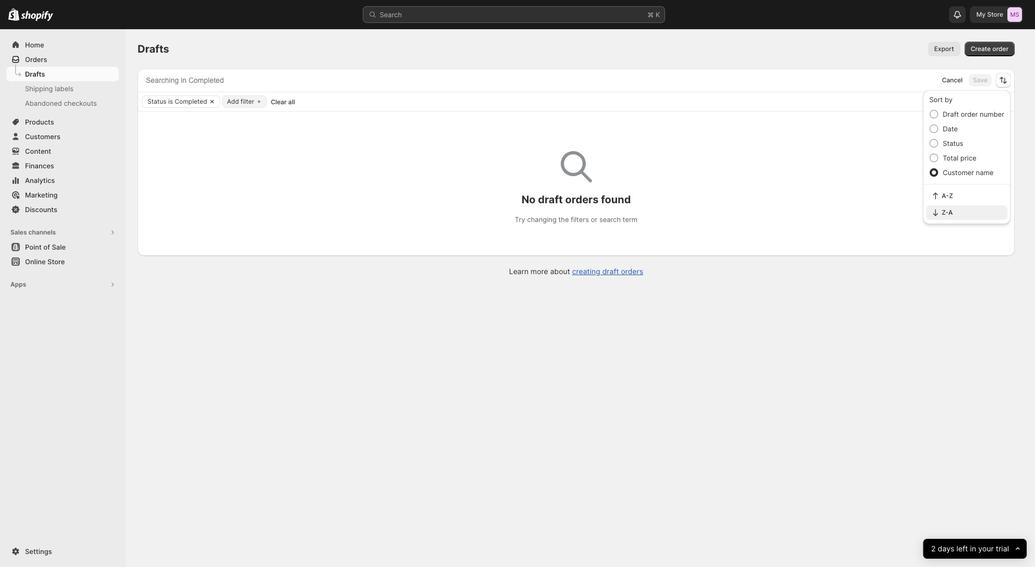 Task type: locate. For each thing, give the bounding box(es) containing it.
0 horizontal spatial shopify image
[[8, 8, 19, 21]]

total
[[943, 154, 959, 162]]

z
[[949, 192, 953, 200]]

try
[[515, 215, 525, 224]]

0 vertical spatial status
[[147, 97, 166, 105]]

number
[[980, 110, 1004, 118]]

shipping
[[25, 84, 53, 93]]

status up total
[[943, 139, 963, 147]]

1 horizontal spatial shopify image
[[21, 11, 53, 21]]

shopify image
[[8, 8, 19, 21], [21, 11, 53, 21]]

draft order number
[[943, 110, 1004, 118]]

order right create
[[992, 45, 1009, 53]]

store
[[987, 10, 1003, 18], [47, 257, 65, 266]]

orders up filters
[[565, 193, 599, 206]]

analytics link
[[6, 173, 119, 188]]

⌘
[[648, 10, 654, 19]]

labels
[[55, 84, 74, 93]]

term
[[623, 215, 637, 224]]

draft up changing
[[538, 193, 563, 206]]

0 horizontal spatial orders
[[565, 193, 599, 206]]

⌘ k
[[648, 10, 660, 19]]

the
[[558, 215, 569, 224]]

export
[[934, 45, 954, 53]]

drafts
[[138, 43, 169, 55], [25, 70, 45, 78]]

is
[[168, 97, 173, 105]]

my store image
[[1007, 7, 1022, 22]]

1 vertical spatial order
[[961, 110, 978, 118]]

orders
[[565, 193, 599, 206], [621, 267, 643, 276]]

2
[[931, 544, 936, 553]]

store right my
[[987, 10, 1003, 18]]

1 horizontal spatial order
[[992, 45, 1009, 53]]

name
[[976, 168, 994, 177]]

search
[[380, 10, 402, 19]]

marketing link
[[6, 188, 119, 202]]

orders right creating
[[621, 267, 643, 276]]

no draft orders found
[[522, 193, 631, 206]]

0 vertical spatial orders
[[565, 193, 599, 206]]

a
[[948, 208, 953, 216]]

1 horizontal spatial store
[[987, 10, 1003, 18]]

z-
[[942, 208, 948, 216]]

sale
[[52, 243, 66, 251]]

point of sale link
[[6, 240, 119, 254]]

sales channels button
[[6, 225, 119, 240]]

order
[[992, 45, 1009, 53], [961, 110, 978, 118]]

status
[[147, 97, 166, 105], [943, 139, 963, 147]]

sort
[[929, 95, 943, 104]]

0 horizontal spatial order
[[961, 110, 978, 118]]

1 vertical spatial orders
[[621, 267, 643, 276]]

0 horizontal spatial status
[[147, 97, 166, 105]]

online store
[[25, 257, 65, 266]]

clear all button
[[267, 96, 299, 108]]

status left is
[[147, 97, 166, 105]]

1 horizontal spatial drafts
[[138, 43, 169, 55]]

finances link
[[6, 158, 119, 173]]

trial
[[996, 544, 1009, 553]]

export button
[[928, 42, 960, 56]]

0 horizontal spatial drafts
[[25, 70, 45, 78]]

abandoned checkouts
[[25, 99, 97, 107]]

online store button
[[0, 254, 125, 269]]

my
[[976, 10, 986, 18]]

settings link
[[6, 544, 119, 559]]

learn more about creating draft orders
[[509, 267, 643, 276]]

add filter
[[227, 97, 254, 105]]

1 horizontal spatial draft
[[602, 267, 619, 276]]

search
[[599, 215, 621, 224]]

add
[[227, 97, 239, 105]]

sales
[[10, 228, 27, 236]]

sort by
[[929, 95, 953, 104]]

store down sale
[[47, 257, 65, 266]]

0 vertical spatial store
[[987, 10, 1003, 18]]

0 horizontal spatial store
[[47, 257, 65, 266]]

customer
[[943, 168, 974, 177]]

found
[[601, 193, 631, 206]]

draft
[[538, 193, 563, 206], [602, 267, 619, 276]]

0 horizontal spatial draft
[[538, 193, 563, 206]]

point
[[25, 243, 42, 251]]

orders
[[25, 55, 47, 64]]

status inside status is completed dropdown button
[[147, 97, 166, 105]]

1 vertical spatial status
[[943, 139, 963, 147]]

changing
[[527, 215, 557, 224]]

1 vertical spatial drafts
[[25, 70, 45, 78]]

1 vertical spatial store
[[47, 257, 65, 266]]

content
[[25, 147, 51, 155]]

store for online store
[[47, 257, 65, 266]]

drafts link
[[6, 67, 119, 81]]

shipping labels link
[[6, 81, 119, 96]]

1 vertical spatial draft
[[602, 267, 619, 276]]

store inside button
[[47, 257, 65, 266]]

finances
[[25, 162, 54, 170]]

products link
[[6, 115, 119, 129]]

1 horizontal spatial orders
[[621, 267, 643, 276]]

1 horizontal spatial status
[[943, 139, 963, 147]]

order right draft
[[961, 110, 978, 118]]

customers
[[25, 132, 60, 141]]

order for draft
[[961, 110, 978, 118]]

empty search results image
[[561, 151, 592, 182]]

no
[[522, 193, 536, 206]]

my store
[[976, 10, 1003, 18]]

0 vertical spatial order
[[992, 45, 1009, 53]]

draft right creating
[[602, 267, 619, 276]]

checkouts
[[64, 99, 97, 107]]



Task type: describe. For each thing, give the bounding box(es) containing it.
home
[[25, 41, 44, 49]]

point of sale button
[[0, 240, 125, 254]]

a-
[[942, 192, 949, 200]]

order for create
[[992, 45, 1009, 53]]

discounts
[[25, 205, 57, 214]]

about
[[550, 267, 570, 276]]

0 vertical spatial drafts
[[138, 43, 169, 55]]

z-a
[[942, 208, 953, 216]]

all
[[288, 98, 295, 106]]

creating
[[572, 267, 600, 276]]

in
[[970, 544, 976, 553]]

days
[[938, 544, 954, 553]]

date
[[943, 125, 958, 133]]

marketing
[[25, 191, 58, 199]]

status for status is completed
[[147, 97, 166, 105]]

point of sale
[[25, 243, 66, 251]]

clear
[[271, 98, 287, 106]]

cancel button
[[938, 74, 967, 87]]

channels
[[28, 228, 56, 236]]

left
[[956, 544, 968, 553]]

abandoned
[[25, 99, 62, 107]]

products
[[25, 118, 54, 126]]

online
[[25, 257, 46, 266]]

0 vertical spatial draft
[[538, 193, 563, 206]]

store for my store
[[987, 10, 1003, 18]]

apps button
[[6, 277, 119, 292]]

customers link
[[6, 129, 119, 144]]

completed
[[175, 97, 207, 105]]

more
[[531, 267, 548, 276]]

z-a button
[[926, 205, 1007, 220]]

2 days left in your trial
[[931, 544, 1009, 553]]

a-z
[[942, 192, 953, 200]]

k
[[656, 10, 660, 19]]

price
[[960, 154, 976, 162]]

status is completed button
[[142, 96, 207, 107]]

shipping labels
[[25, 84, 74, 93]]

draft
[[943, 110, 959, 118]]

create order link
[[964, 42, 1015, 56]]

creating draft orders link
[[572, 267, 643, 276]]

by
[[945, 95, 953, 104]]

Searching in Completed field
[[143, 73, 915, 87]]

clear all
[[271, 98, 295, 106]]

cancel
[[942, 76, 963, 84]]

content link
[[6, 144, 119, 158]]

discounts link
[[6, 202, 119, 217]]

filter
[[241, 97, 254, 105]]

create order
[[971, 45, 1009, 53]]

status is completed
[[147, 97, 207, 105]]

try changing the filters or search term
[[515, 215, 637, 224]]

your
[[978, 544, 994, 553]]

filters
[[571, 215, 589, 224]]

home link
[[6, 38, 119, 52]]

learn
[[509, 267, 529, 276]]

a-z button
[[926, 189, 1007, 203]]

customer name
[[943, 168, 994, 177]]

analytics
[[25, 176, 55, 185]]

abandoned checkouts link
[[6, 96, 119, 110]]

status for status
[[943, 139, 963, 147]]

orders link
[[6, 52, 119, 67]]

total price
[[943, 154, 976, 162]]

online store link
[[6, 254, 119, 269]]

or
[[591, 215, 597, 224]]

add filter button
[[222, 95, 267, 108]]

sales channels
[[10, 228, 56, 236]]

apps
[[10, 280, 26, 288]]

of
[[43, 243, 50, 251]]

create
[[971, 45, 991, 53]]

2 days left in your trial button
[[923, 539, 1027, 559]]



Task type: vqa. For each thing, say whether or not it's contained in the screenshot.
HOME link
yes



